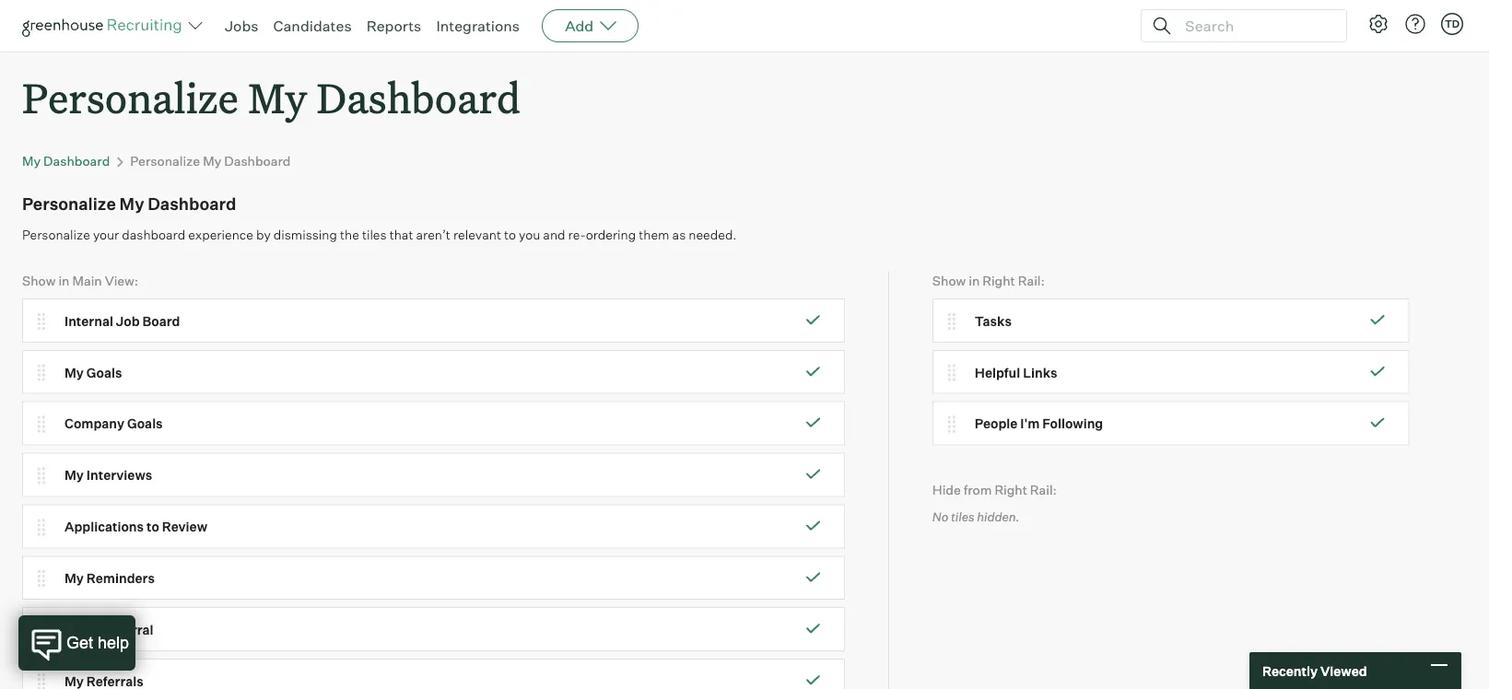 Task type: vqa. For each thing, say whether or not it's contained in the screenshot.
the and
yes



Task type: describe. For each thing, give the bounding box(es) containing it.
my dashboard link
[[22, 153, 110, 169]]

review
[[162, 519, 207, 535]]

helpful links
[[975, 364, 1057, 380]]

hide
[[932, 481, 961, 498]]

0 horizontal spatial to
[[146, 519, 159, 535]]

reports link
[[366, 17, 421, 35]]

jobs link
[[225, 17, 258, 35]]

re-
[[568, 227, 586, 243]]

2 vertical spatial personalize my dashboard
[[22, 193, 236, 214]]

1 vertical spatial personalize my dashboard
[[130, 153, 291, 169]]

reports
[[366, 17, 421, 35]]

personalize my dashboard link
[[130, 153, 291, 169]]

ordering
[[586, 227, 636, 243]]

experience
[[188, 227, 253, 243]]

dismissing
[[273, 227, 337, 243]]

in for right
[[969, 272, 980, 288]]

recently
[[1262, 663, 1318, 679]]

viewed
[[1320, 663, 1367, 679]]

dashboard up by
[[224, 153, 291, 169]]

show for show in main view:
[[22, 272, 56, 288]]

show in right rail:
[[932, 272, 1045, 288]]

add for add
[[565, 17, 594, 35]]

td button
[[1437, 9, 1467, 39]]

rail: for hide from right rail:
[[1030, 481, 1057, 498]]

td button
[[1441, 13, 1463, 35]]

your
[[93, 227, 119, 243]]

aren't
[[416, 227, 450, 243]]

dashboard up experience
[[148, 193, 236, 214]]

personalize up 'dashboard'
[[130, 153, 200, 169]]

links
[[1023, 364, 1057, 380]]

recently viewed
[[1262, 663, 1367, 679]]

view:
[[105, 272, 138, 288]]

main
[[72, 272, 102, 288]]

integrations
[[436, 17, 520, 35]]

internal job board
[[64, 313, 180, 329]]

from
[[964, 481, 992, 498]]

my dashboard
[[22, 153, 110, 169]]

goals for my goals
[[86, 364, 122, 380]]

my reminders
[[64, 570, 155, 586]]

company goals
[[64, 416, 163, 432]]

dashboard up your
[[43, 153, 110, 169]]

candidates link
[[273, 17, 352, 35]]

right for in
[[983, 272, 1015, 288]]

dashboard down reports link
[[317, 70, 520, 124]]

i'm
[[1020, 416, 1040, 432]]

hide from right rail:
[[932, 481, 1057, 498]]

them
[[639, 227, 669, 243]]

show in main view:
[[22, 272, 138, 288]]

personalize down greenhouse recruiting image
[[22, 70, 239, 124]]

job
[[116, 313, 140, 329]]

hidden.
[[977, 509, 1020, 524]]

configure image
[[1367, 13, 1390, 35]]



Task type: locate. For each thing, give the bounding box(es) containing it.
candidates
[[273, 17, 352, 35]]

interviews
[[86, 467, 152, 483]]

tiles
[[362, 227, 387, 243], [951, 509, 974, 524]]

tiles right no
[[951, 509, 974, 524]]

applications to review
[[64, 519, 207, 535]]

tasks
[[975, 313, 1012, 329]]

integrations link
[[436, 17, 520, 35]]

you
[[519, 227, 540, 243]]

0 horizontal spatial in
[[58, 272, 70, 288]]

add
[[565, 17, 594, 35], [64, 622, 90, 638]]

0 vertical spatial goals
[[86, 364, 122, 380]]

0 horizontal spatial show
[[22, 272, 56, 288]]

right up tasks
[[983, 272, 1015, 288]]

show for show in right rail:
[[932, 272, 966, 288]]

0 horizontal spatial tiles
[[362, 227, 387, 243]]

0 vertical spatial add
[[565, 17, 594, 35]]

personalize my dashboard
[[22, 70, 520, 124], [130, 153, 291, 169], [22, 193, 236, 214]]

Search text field
[[1180, 12, 1330, 39]]

1 vertical spatial right
[[995, 481, 1027, 498]]

1 vertical spatial tiles
[[951, 509, 974, 524]]

1 in from the left
[[58, 272, 70, 288]]

1 vertical spatial goals
[[127, 416, 163, 432]]

1 horizontal spatial tiles
[[951, 509, 974, 524]]

personalize my dashboard up experience
[[130, 153, 291, 169]]

that
[[389, 227, 413, 243]]

add a referral
[[64, 622, 154, 638]]

greenhouse recruiting image
[[22, 15, 188, 37]]

to left you
[[504, 227, 516, 243]]

a
[[93, 622, 101, 638]]

dashboard
[[317, 70, 520, 124], [43, 153, 110, 169], [224, 153, 291, 169], [148, 193, 236, 214]]

as
[[672, 227, 686, 243]]

1 horizontal spatial show
[[932, 272, 966, 288]]

add button
[[542, 9, 639, 42]]

to
[[504, 227, 516, 243], [146, 519, 159, 535]]

0 vertical spatial tiles
[[362, 227, 387, 243]]

right up hidden.
[[995, 481, 1027, 498]]

in left main
[[58, 272, 70, 288]]

following
[[1042, 416, 1103, 432]]

2 show from the left
[[932, 272, 966, 288]]

my
[[248, 70, 307, 124], [22, 153, 41, 169], [203, 153, 221, 169], [119, 193, 144, 214], [64, 364, 84, 380], [64, 467, 84, 483], [64, 570, 84, 586]]

1 vertical spatial add
[[64, 622, 90, 638]]

personalize my dashboard down jobs link
[[22, 70, 520, 124]]

the
[[340, 227, 359, 243]]

0 vertical spatial right
[[983, 272, 1015, 288]]

0 horizontal spatial goals
[[86, 364, 122, 380]]

to left review
[[146, 519, 159, 535]]

right
[[983, 272, 1015, 288], [995, 481, 1027, 498]]

dashboard
[[122, 227, 185, 243]]

2 in from the left
[[969, 272, 980, 288]]

company
[[64, 416, 124, 432]]

goals
[[86, 364, 122, 380], [127, 416, 163, 432]]

add for add a referral
[[64, 622, 90, 638]]

relevant
[[453, 227, 501, 243]]

personalize your dashboard experience by dismissing the tiles that aren't relevant to you and re-ordering them as needed.
[[22, 227, 737, 243]]

goals for company goals
[[127, 416, 163, 432]]

helpful
[[975, 364, 1020, 380]]

goals up 'company goals'
[[86, 364, 122, 380]]

1 horizontal spatial goals
[[127, 416, 163, 432]]

personalize
[[22, 70, 239, 124], [130, 153, 200, 169], [22, 193, 116, 214], [22, 227, 90, 243]]

my goals
[[64, 364, 122, 380]]

by
[[256, 227, 271, 243]]

my interviews
[[64, 467, 152, 483]]

1 vertical spatial rail:
[[1030, 481, 1057, 498]]

needed.
[[689, 227, 737, 243]]

0 vertical spatial to
[[504, 227, 516, 243]]

0 horizontal spatial add
[[64, 622, 90, 638]]

referral
[[103, 622, 154, 638]]

0 vertical spatial personalize my dashboard
[[22, 70, 520, 124]]

1 vertical spatial to
[[146, 519, 159, 535]]

in for main
[[58, 272, 70, 288]]

1 show from the left
[[22, 272, 56, 288]]

in up tasks
[[969, 272, 980, 288]]

personalize my dashboard up your
[[22, 193, 236, 214]]

rail: for show in right rail:
[[1018, 272, 1045, 288]]

and
[[543, 227, 565, 243]]

tiles right the
[[362, 227, 387, 243]]

1 horizontal spatial in
[[969, 272, 980, 288]]

reminders
[[86, 570, 155, 586]]

personalize left your
[[22, 227, 90, 243]]

board
[[142, 313, 180, 329]]

rail:
[[1018, 272, 1045, 288], [1030, 481, 1057, 498]]

td
[[1445, 18, 1460, 30]]

1 horizontal spatial add
[[565, 17, 594, 35]]

people i'm following
[[975, 416, 1103, 432]]

goals right company
[[127, 416, 163, 432]]

jobs
[[225, 17, 258, 35]]

0 vertical spatial rail:
[[1018, 272, 1045, 288]]

no tiles hidden.
[[932, 509, 1020, 524]]

applications
[[64, 519, 144, 535]]

people
[[975, 416, 1018, 432]]

no
[[932, 509, 948, 524]]

in
[[58, 272, 70, 288], [969, 272, 980, 288]]

add inside popup button
[[565, 17, 594, 35]]

internal
[[64, 313, 113, 329]]

1 horizontal spatial to
[[504, 227, 516, 243]]

right for from
[[995, 481, 1027, 498]]

show
[[22, 272, 56, 288], [932, 272, 966, 288]]

personalize down my dashboard
[[22, 193, 116, 214]]



